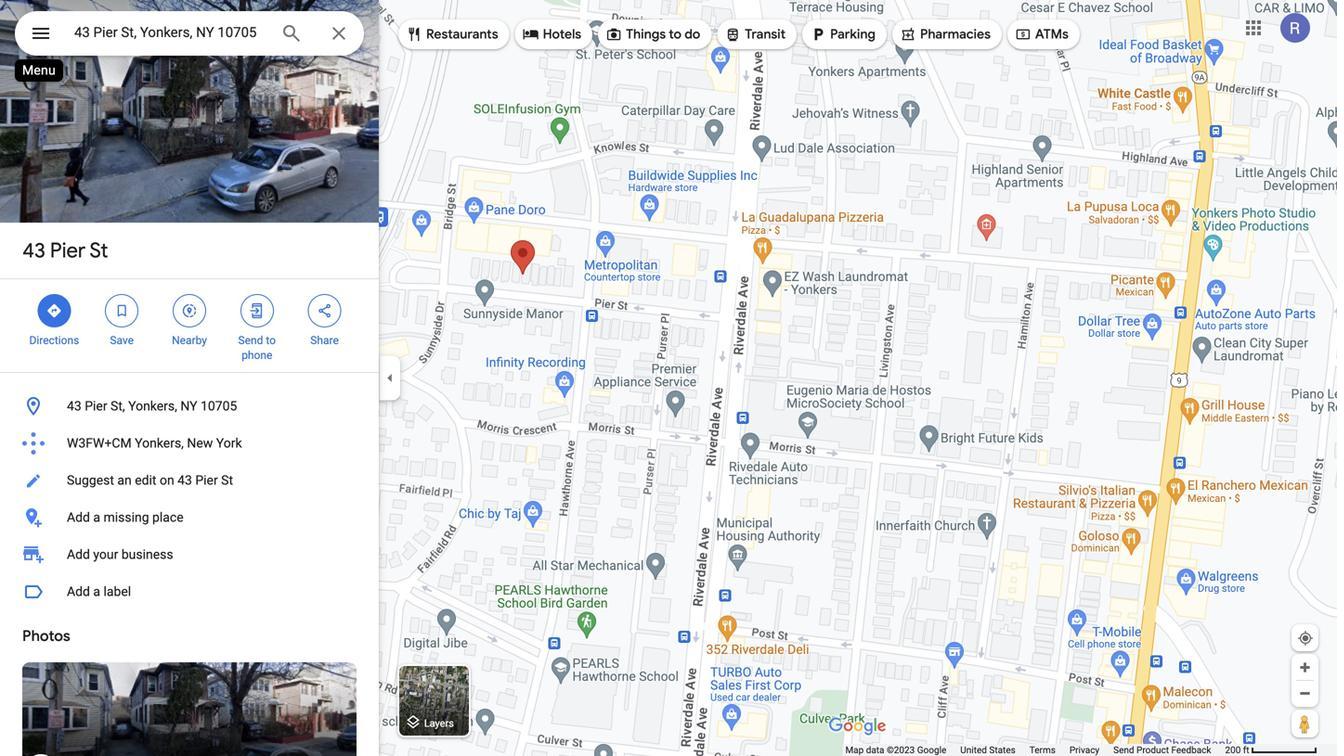Task type: vqa. For each thing, say whether or not it's contained in the screenshot.
total duration 19 hr 37 min. Element
no



Task type: describe. For each thing, give the bounding box(es) containing it.
zoom in image
[[1298, 661, 1312, 675]]

 atms
[[1015, 24, 1069, 45]]

show your location image
[[1297, 630, 1314, 647]]

pier for st,
[[85, 399, 107, 414]]

privacy button
[[1070, 745, 1100, 757]]

suggest
[[67, 473, 114, 488]]

add a label button
[[0, 574, 379, 611]]

0 vertical spatial st
[[90, 238, 108, 264]]

a for missing
[[93, 510, 100, 526]]

transit
[[745, 26, 786, 43]]

send product feedback
[[1113, 745, 1211, 756]]

200
[[1225, 745, 1241, 756]]

43 for 43 pier st
[[22, 238, 45, 264]]

google maps element
[[0, 0, 1337, 757]]

st inside button
[[221, 473, 233, 488]]

add a label
[[67, 585, 131, 600]]

photos
[[22, 627, 70, 646]]

200 ft button
[[1225, 745, 1318, 756]]

map
[[845, 745, 864, 756]]

to inside send to phone
[[266, 334, 276, 347]]

add your business link
[[0, 537, 379, 574]]

google account: ruby anderson  
(rubyanndersson@gmail.com) image
[[1280, 13, 1310, 43]]

edit
[[135, 473, 156, 488]]


[[249, 301, 265, 321]]

united states
[[960, 745, 1016, 756]]

show street view coverage image
[[1292, 710, 1319, 738]]

atms
[[1035, 26, 1069, 43]]

a for label
[[93, 585, 100, 600]]

 transit
[[725, 24, 786, 45]]

none field inside 43 pier st, yonkers, ny 10705 field
[[74, 21, 266, 44]]

things
[[626, 26, 666, 43]]

zoom out image
[[1298, 687, 1312, 701]]


[[46, 301, 63, 321]]

label
[[104, 585, 131, 600]]

map data ©2023 google
[[845, 745, 946, 756]]

 restaurants
[[406, 24, 498, 45]]


[[900, 24, 916, 45]]


[[725, 24, 741, 45]]

send for send product feedback
[[1113, 745, 1134, 756]]

43 pier st, yonkers, ny 10705 button
[[0, 388, 379, 425]]

send to phone
[[238, 334, 276, 362]]

add your business
[[67, 547, 173, 563]]

google
[[917, 745, 946, 756]]

business
[[121, 547, 173, 563]]

directions
[[29, 334, 79, 347]]

suggest an edit on 43 pier st
[[67, 473, 233, 488]]

ft
[[1243, 745, 1249, 756]]

hotels
[[543, 26, 581, 43]]

pier for st
[[50, 238, 86, 264]]

w3fw+cm
[[67, 436, 132, 451]]

new
[[187, 436, 213, 451]]

add for add a label
[[67, 585, 90, 600]]

privacy
[[1070, 745, 1100, 756]]

1 vertical spatial yonkers,
[[135, 436, 184, 451]]

43 Pier St, Yonkers, NY 10705 field
[[15, 11, 364, 56]]

an
[[117, 473, 132, 488]]


[[406, 24, 422, 45]]

add for add a missing place
[[67, 510, 90, 526]]


[[1015, 24, 1032, 45]]


[[30, 20, 52, 47]]

footer inside google maps element
[[845, 745, 1225, 757]]

43 pier st main content
[[0, 0, 379, 757]]

actions for 43 pier st region
[[0, 279, 379, 372]]

0 vertical spatial yonkers,
[[128, 399, 177, 414]]


[[810, 24, 826, 45]]

43 for 43 pier st, yonkers, ny 10705
[[67, 399, 81, 414]]



Task type: locate. For each thing, give the bounding box(es) containing it.
a
[[93, 510, 100, 526], [93, 585, 100, 600]]

2 vertical spatial 43
[[177, 473, 192, 488]]

200 ft
[[1225, 745, 1249, 756]]

2 vertical spatial pier
[[195, 473, 218, 488]]

send inside button
[[1113, 745, 1134, 756]]

 button
[[15, 11, 67, 59]]

43 pier st
[[22, 238, 108, 264]]

yonkers,
[[128, 399, 177, 414], [135, 436, 184, 451]]

0 vertical spatial send
[[238, 334, 263, 347]]

10705
[[201, 399, 237, 414]]

None field
[[74, 21, 266, 44]]

 hotels
[[522, 24, 581, 45]]

suggest an edit on 43 pier st button
[[0, 462, 379, 500]]

1 vertical spatial send
[[1113, 745, 1134, 756]]

1 vertical spatial pier
[[85, 399, 107, 414]]

do
[[685, 26, 700, 43]]

send product feedback button
[[1113, 745, 1211, 757]]

layers
[[424, 718, 454, 730]]

pier inside "suggest an edit on 43 pier st" button
[[195, 473, 218, 488]]

place
[[152, 510, 184, 526]]

w3fw+cm yonkers, new york
[[67, 436, 242, 451]]

data
[[866, 745, 884, 756]]

2 vertical spatial add
[[67, 585, 90, 600]]

parking
[[830, 26, 876, 43]]

send left product
[[1113, 745, 1134, 756]]

add down suggest
[[67, 510, 90, 526]]

add inside add your business link
[[67, 547, 90, 563]]

1 vertical spatial 43
[[67, 399, 81, 414]]

ny
[[180, 399, 197, 414]]

2 add from the top
[[67, 547, 90, 563]]

0 vertical spatial a
[[93, 510, 100, 526]]

to
[[669, 26, 682, 43], [266, 334, 276, 347]]

0 horizontal spatial send
[[238, 334, 263, 347]]

43
[[22, 238, 45, 264], [67, 399, 81, 414], [177, 473, 192, 488]]

2 a from the top
[[93, 585, 100, 600]]

3 add from the top
[[67, 585, 90, 600]]

 things to do
[[606, 24, 700, 45]]

 search field
[[15, 11, 364, 59]]

send for send to phone
[[238, 334, 263, 347]]

1 horizontal spatial to
[[669, 26, 682, 43]]


[[606, 24, 622, 45]]

1 vertical spatial to
[[266, 334, 276, 347]]

your
[[93, 547, 118, 563]]

a left label
[[93, 585, 100, 600]]

1 a from the top
[[93, 510, 100, 526]]

1 horizontal spatial send
[[1113, 745, 1134, 756]]

st
[[90, 238, 108, 264], [221, 473, 233, 488]]

pier inside 43 pier st, yonkers, ny 10705 button
[[85, 399, 107, 414]]

1 vertical spatial st
[[221, 473, 233, 488]]

missing
[[104, 510, 149, 526]]

1 add from the top
[[67, 510, 90, 526]]

43 left st, at bottom
[[67, 399, 81, 414]]

pier down new
[[195, 473, 218, 488]]

restaurants
[[426, 26, 498, 43]]

pier up 
[[50, 238, 86, 264]]

feedback
[[1171, 745, 1211, 756]]

to up the phone
[[266, 334, 276, 347]]

collapse side panel image
[[380, 368, 400, 389]]

 parking
[[810, 24, 876, 45]]

add a missing place
[[67, 510, 184, 526]]

to left do
[[669, 26, 682, 43]]

0 horizontal spatial to
[[266, 334, 276, 347]]

0 vertical spatial pier
[[50, 238, 86, 264]]

pier left st, at bottom
[[85, 399, 107, 414]]

united
[[960, 745, 987, 756]]

a left missing
[[93, 510, 100, 526]]

add for add your business
[[67, 547, 90, 563]]

send
[[238, 334, 263, 347], [1113, 745, 1134, 756]]

©2023
[[887, 745, 915, 756]]

pier
[[50, 238, 86, 264], [85, 399, 107, 414], [195, 473, 218, 488]]

united states button
[[960, 745, 1016, 757]]

1 vertical spatial add
[[67, 547, 90, 563]]

on
[[160, 473, 174, 488]]

0 vertical spatial add
[[67, 510, 90, 526]]

pharmacies
[[920, 26, 991, 43]]

yonkers, right st, at bottom
[[128, 399, 177, 414]]

share
[[310, 334, 339, 347]]

to inside  things to do
[[669, 26, 682, 43]]

add inside 'add a label' button
[[67, 585, 90, 600]]

1 horizontal spatial 43
[[67, 399, 81, 414]]

43 right on on the left bottom of page
[[177, 473, 192, 488]]

send inside send to phone
[[238, 334, 263, 347]]

0 horizontal spatial 43
[[22, 238, 45, 264]]

43 up the directions
[[22, 238, 45, 264]]

yonkers, down 43 pier st, yonkers, ny 10705
[[135, 436, 184, 451]]

york
[[216, 436, 242, 451]]

send up the phone
[[238, 334, 263, 347]]

terms button
[[1030, 745, 1056, 757]]

footer
[[845, 745, 1225, 757]]

footer containing map data ©2023 google
[[845, 745, 1225, 757]]

0 vertical spatial 43
[[22, 238, 45, 264]]

add inside add a missing place button
[[67, 510, 90, 526]]

add left label
[[67, 585, 90, 600]]

st,
[[111, 399, 125, 414]]

terms
[[1030, 745, 1056, 756]]

add a missing place button
[[0, 500, 379, 537]]

 pharmacies
[[900, 24, 991, 45]]


[[113, 301, 130, 321]]

2 horizontal spatial 43
[[177, 473, 192, 488]]

nearby
[[172, 334, 207, 347]]

0 horizontal spatial st
[[90, 238, 108, 264]]

save
[[110, 334, 134, 347]]


[[181, 301, 198, 321]]

0 vertical spatial to
[[669, 26, 682, 43]]

phone
[[242, 349, 272, 362]]

w3fw+cm yonkers, new york button
[[0, 425, 379, 462]]

states
[[989, 745, 1016, 756]]


[[522, 24, 539, 45]]

43 pier st, yonkers, ny 10705
[[67, 399, 237, 414]]

1 vertical spatial a
[[93, 585, 100, 600]]

1 horizontal spatial st
[[221, 473, 233, 488]]

product
[[1137, 745, 1169, 756]]

add left your
[[67, 547, 90, 563]]

add
[[67, 510, 90, 526], [67, 547, 90, 563], [67, 585, 90, 600]]


[[316, 301, 333, 321]]



